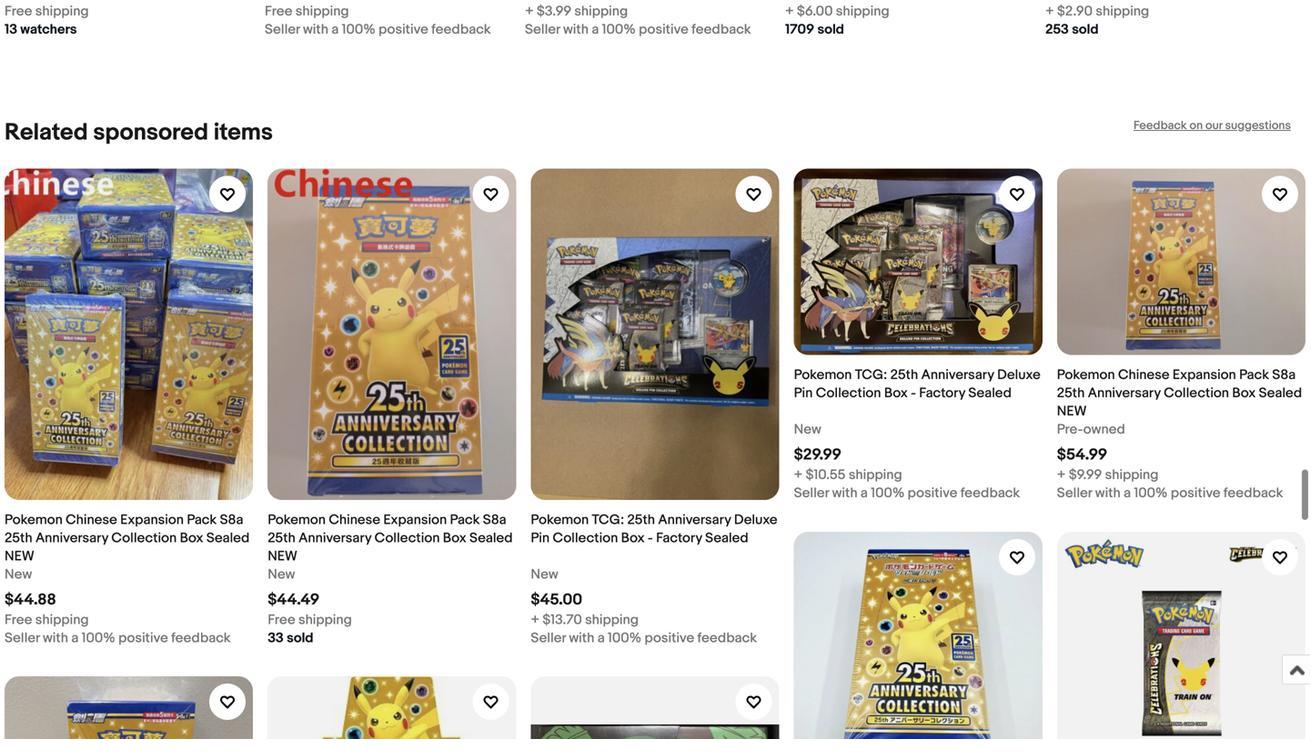 Task type: describe. For each thing, give the bounding box(es) containing it.
with inside the free shipping seller with a 100% positive feedback
[[303, 21, 328, 38]]

feedback inside the free shipping seller with a 100% positive feedback
[[431, 21, 491, 38]]

$54.99
[[1057, 446, 1107, 465]]

25th up new $29.99 + $10.55 shipping seller with a 100% positive feedback
[[890, 367, 918, 383]]

sold inside pokemon chinese expansion pack s8a 25th anniversary collection box sealed new new $44.49 free shipping 33 sold
[[287, 630, 313, 647]]

new $29.99 + $10.55 shipping seller with a 100% positive feedback
[[794, 422, 1020, 502]]

deluxe for $29.99
[[997, 367, 1041, 383]]

seller with a 100% positive feedback text field for $45.00
[[531, 629, 757, 648]]

new for $44.88
[[5, 548, 34, 565]]

+ $9.99 shipping text field
[[1057, 466, 1159, 484]]

25th for $44.49
[[268, 530, 295, 547]]

$44.88
[[5, 591, 56, 610]]

sealed for $44.88
[[206, 530, 250, 547]]

pokemon up $45.00
[[531, 512, 589, 528]]

shipping inside free shipping 13 watchers
[[35, 3, 89, 20]]

33 sold text field
[[268, 629, 313, 648]]

new $45.00 + $13.70 shipping seller with a 100% positive feedback
[[531, 567, 757, 647]]

100% inside pokemon chinese expansion pack s8a 25th anniversary collection box sealed new new $44.88 free shipping seller with a 100% positive feedback
[[82, 630, 115, 647]]

free shipping seller with a 100% positive feedback
[[265, 3, 491, 38]]

a inside pokemon chinese expansion pack s8a 25th anniversary collection box sealed new new $44.88 free shipping seller with a 100% positive feedback
[[71, 630, 79, 647]]

with inside + $3.99 shipping seller with a 100% positive feedback
[[563, 21, 589, 38]]

expansion for $44.49
[[383, 512, 447, 528]]

100% inside new $45.00 + $13.70 shipping seller with a 100% positive feedback
[[608, 630, 642, 647]]

pokemon for $44.49
[[268, 512, 326, 528]]

sponsored
[[93, 119, 208, 147]]

shipping inside new $29.99 + $10.55 shipping seller with a 100% positive feedback
[[849, 467, 902, 483]]

- for $45.00
[[648, 530, 653, 547]]

13 watchers text field
[[5, 20, 77, 39]]

feedback on our suggestions link
[[1134, 119, 1291, 133]]

25th up new $45.00 + $13.70 shipping seller with a 100% positive feedback
[[627, 512, 655, 528]]

free inside the free shipping seller with a 100% positive feedback
[[265, 3, 292, 20]]

expansion for $44.88
[[120, 512, 184, 528]]

feedback inside + $3.99 shipping seller with a 100% positive feedback
[[692, 21, 751, 38]]

$44.49 text field
[[268, 591, 320, 610]]

+ inside + $3.99 shipping seller with a 100% positive feedback
[[525, 3, 534, 20]]

a inside pokemon chinese expansion pack s8a 25th anniversary collection box sealed new pre-owned $54.99 + $9.99 shipping seller with a 100% positive feedback
[[1124, 485, 1131, 502]]

with inside new $29.99 + $10.55 shipping seller with a 100% positive feedback
[[832, 485, 858, 502]]

positive inside pokemon chinese expansion pack s8a 25th anniversary collection box sealed new pre-owned $54.99 + $9.99 shipping seller with a 100% positive feedback
[[1171, 485, 1221, 502]]

tcg: for $29.99
[[855, 367, 887, 383]]

positive inside + $3.99 shipping seller with a 100% positive feedback
[[639, 21, 688, 38]]

pokemon for $44.88
[[5, 512, 63, 528]]

positive inside the free shipping seller with a 100% positive feedback
[[379, 21, 428, 38]]

new text field for $44.49
[[268, 566, 295, 584]]

shipping inside + $3.99 shipping seller with a 100% positive feedback
[[574, 3, 628, 20]]

shipping inside + $2.90 shipping 253 sold
[[1096, 3, 1149, 20]]

collection for $44.88
[[111, 530, 177, 547]]

suggestions
[[1225, 119, 1291, 133]]

+ inside new $29.99 + $10.55 shipping seller with a 100% positive feedback
[[794, 467, 803, 483]]

new for $44.49
[[268, 548, 297, 565]]

group containing $29.99
[[5, 169, 1306, 740]]

s8a for $44.49
[[483, 512, 506, 528]]

chinese for owned
[[1118, 367, 1170, 383]]

$54.99 text field
[[1057, 446, 1107, 465]]

+ $2.90 shipping text field
[[1045, 2, 1149, 20]]

s8a for $44.88
[[220, 512, 243, 528]]

seller inside + $3.99 shipping seller with a 100% positive feedback
[[525, 21, 560, 38]]

free inside pokemon chinese expansion pack s8a 25th anniversary collection box sealed new new $44.49 free shipping 33 sold
[[268, 612, 295, 628]]

$44.49
[[268, 591, 320, 610]]

deluxe for $45.00
[[734, 512, 777, 528]]

seller inside new $45.00 + $13.70 shipping seller with a 100% positive feedback
[[531, 630, 566, 647]]

pokemon chinese expansion pack s8a 25th anniversary collection box sealed new pre-owned $54.99 + $9.99 shipping seller with a 100% positive feedback
[[1057, 367, 1302, 502]]

$29.99
[[794, 446, 842, 465]]

1709 sold text field
[[785, 20, 844, 39]]

s8a for owned
[[1272, 367, 1296, 383]]

pokemon up the $29.99
[[794, 367, 852, 383]]

$10.55
[[806, 467, 846, 483]]

collection for $54.99
[[1164, 385, 1229, 402]]

pokemon for $54.99
[[1057, 367, 1115, 383]]

Seller with a 100% positive feedback text field
[[525, 20, 751, 39]]

$9.99
[[1069, 467, 1102, 483]]

sold for $2.90
[[1072, 21, 1099, 38]]

positive inside new $29.99 + $10.55 shipping seller with a 100% positive feedback
[[908, 485, 957, 502]]

related
[[5, 119, 88, 147]]

Pre-owned text field
[[1057, 421, 1125, 439]]

25th for $44.88
[[5, 530, 32, 547]]

33
[[268, 630, 284, 647]]

+ $3.99 shipping text field
[[525, 2, 628, 20]]

positive inside new $45.00 + $13.70 shipping seller with a 100% positive feedback
[[645, 630, 694, 647]]

new text field for $45.00
[[531, 566, 558, 584]]

new inside new $45.00 + $13.70 shipping seller with a 100% positive feedback
[[531, 567, 558, 583]]

new for owned
[[1057, 403, 1087, 420]]

with inside new $45.00 + $13.70 shipping seller with a 100% positive feedback
[[569, 630, 594, 647]]

1709
[[785, 21, 814, 38]]

items
[[214, 119, 273, 147]]

seller with a 100% positive feedback text field for $44.88
[[5, 629, 231, 648]]

seller inside pokemon chinese expansion pack s8a 25th anniversary collection box sealed new new $44.88 free shipping seller with a 100% positive feedback
[[5, 630, 40, 647]]

on
[[1190, 119, 1203, 133]]



Task type: vqa. For each thing, say whether or not it's contained in the screenshot.


Task type: locate. For each thing, give the bounding box(es) containing it.
+ left $3.99
[[525, 3, 534, 20]]

s8a inside pokemon chinese expansion pack s8a 25th anniversary collection box sealed new pre-owned $54.99 + $9.99 shipping seller with a 100% positive feedback
[[1272, 367, 1296, 383]]

100% inside new $29.99 + $10.55 shipping seller with a 100% positive feedback
[[871, 485, 905, 502]]

related sponsored items
[[5, 119, 273, 147]]

$2.90
[[1057, 3, 1093, 20]]

chinese for $44.88
[[66, 512, 117, 528]]

25th
[[890, 367, 918, 383], [1057, 385, 1085, 402], [627, 512, 655, 528], [5, 530, 32, 547], [268, 530, 295, 547]]

pack inside pokemon chinese expansion pack s8a 25th anniversary collection box sealed new new $44.49 free shipping 33 sold
[[450, 512, 480, 528]]

2 horizontal spatial pack
[[1239, 367, 1269, 383]]

+ left $10.55 at right
[[794, 467, 803, 483]]

0 vertical spatial deluxe
[[997, 367, 1041, 383]]

sealed inside pokemon chinese expansion pack s8a 25th anniversary collection box sealed new new $44.49 free shipping 33 sold
[[469, 530, 513, 547]]

with
[[303, 21, 328, 38], [563, 21, 589, 38], [832, 485, 858, 502], [1095, 485, 1121, 502], [43, 630, 68, 647], [569, 630, 594, 647]]

new up $44.88 text box
[[5, 567, 32, 583]]

chinese inside pokemon chinese expansion pack s8a 25th anniversary collection box sealed new pre-owned $54.99 + $9.99 shipping seller with a 100% positive feedback
[[1118, 367, 1170, 383]]

$6.00
[[797, 3, 833, 20]]

new text field up $45.00
[[531, 566, 558, 584]]

1 horizontal spatial tcg:
[[855, 367, 887, 383]]

anniversary for $44.49
[[299, 530, 371, 547]]

a inside new $29.99 + $10.55 shipping seller with a 100% positive feedback
[[861, 485, 868, 502]]

253
[[1045, 21, 1069, 38]]

100% inside the free shipping seller with a 100% positive feedback
[[342, 21, 375, 38]]

0 horizontal spatial sold
[[287, 630, 313, 647]]

pokemon up $44.49 text field
[[268, 512, 326, 528]]

a
[[331, 21, 339, 38], [592, 21, 599, 38], [861, 485, 868, 502], [1124, 485, 1131, 502], [71, 630, 79, 647], [597, 630, 605, 647]]

tcg: for $45.00
[[592, 512, 624, 528]]

feedback on our suggestions
[[1134, 119, 1291, 133]]

1 horizontal spatial deluxe
[[997, 367, 1041, 383]]

feedback inside new $29.99 + $10.55 shipping seller with a 100% positive feedback
[[960, 485, 1020, 502]]

pre-
[[1057, 422, 1083, 438]]

free shipping text field for $44.49
[[268, 611, 352, 629]]

2 horizontal spatial s8a
[[1272, 367, 1296, 383]]

expansion
[[1173, 367, 1236, 383], [120, 512, 184, 528], [383, 512, 447, 528]]

$3.99
[[537, 3, 571, 20]]

seller inside pokemon chinese expansion pack s8a 25th anniversary collection box sealed new pre-owned $54.99 + $9.99 shipping seller with a 100% positive feedback
[[1057, 485, 1092, 502]]

25th for $54.99
[[1057, 385, 1085, 402]]

+ up 1709
[[785, 3, 794, 20]]

0 horizontal spatial chinese
[[66, 512, 117, 528]]

+ inside new $45.00 + $13.70 shipping seller with a 100% positive feedback
[[531, 612, 540, 628]]

collection inside pokemon chinese expansion pack s8a 25th anniversary collection box sealed new new $44.88 free shipping seller with a 100% positive feedback
[[111, 530, 177, 547]]

a inside the free shipping seller with a 100% positive feedback
[[331, 21, 339, 38]]

0 vertical spatial pin
[[794, 385, 813, 402]]

1 horizontal spatial -
[[911, 385, 916, 402]]

anniversary for $54.99
[[1088, 385, 1161, 402]]

new up $29.99 text box at the right bottom of the page
[[794, 422, 821, 438]]

seller down free shipping text field
[[265, 21, 300, 38]]

with down + $10.55 shipping text box
[[832, 485, 858, 502]]

feedback inside pokemon chinese expansion pack s8a 25th anniversary collection box sealed new new $44.88 free shipping seller with a 100% positive feedback
[[171, 630, 231, 647]]

sold down + $6.00 shipping text box
[[817, 21, 844, 38]]

+ $10.55 shipping text field
[[794, 466, 902, 484]]

0 horizontal spatial pack
[[187, 512, 217, 528]]

feedback inside new $45.00 + $13.70 shipping seller with a 100% positive feedback
[[697, 630, 757, 647]]

seller down $44.88 text box
[[5, 630, 40, 647]]

box inside pokemon chinese expansion pack s8a 25th anniversary collection box sealed new new $44.88 free shipping seller with a 100% positive feedback
[[180, 530, 203, 547]]

pokemon up pre-owned text field
[[1057, 367, 1115, 383]]

pin up $29.99 text box at the right bottom of the page
[[794, 385, 813, 402]]

new up $44.88 text box
[[5, 548, 34, 565]]

seller down $3.99
[[525, 21, 560, 38]]

pokemon tcg: 25th anniversary deluxe pin collection box - factory sealed up new $45.00 + $13.70 shipping seller with a 100% positive feedback
[[531, 512, 777, 547]]

box for $54.99
[[1232, 385, 1256, 402]]

pack inside pokemon chinese expansion pack s8a 25th anniversary collection box sealed new pre-owned $54.99 + $9.99 shipping seller with a 100% positive feedback
[[1239, 367, 1269, 383]]

- up new $45.00 + $13.70 shipping seller with a 100% positive feedback
[[648, 530, 653, 547]]

+ $2.90 shipping 253 sold
[[1045, 3, 1149, 38]]

pokemon tcg: 25th anniversary deluxe pin collection box - factory sealed
[[794, 367, 1041, 402], [531, 512, 777, 547]]

pokemon tcg: 25th anniversary deluxe pin collection box - factory sealed for $29.99
[[794, 367, 1041, 402]]

deluxe
[[997, 367, 1041, 383], [734, 512, 777, 528]]

group
[[5, 169, 1306, 740]]

+ inside + $2.90 shipping 253 sold
[[1045, 3, 1054, 20]]

100%
[[342, 21, 375, 38], [602, 21, 636, 38], [871, 485, 905, 502], [1134, 485, 1168, 502], [82, 630, 115, 647], [608, 630, 642, 647]]

new inside pokemon chinese expansion pack s8a 25th anniversary collection box sealed new pre-owned $54.99 + $9.99 shipping seller with a 100% positive feedback
[[1057, 403, 1087, 420]]

+ left $9.99
[[1057, 467, 1066, 483]]

shipping inside new $45.00 + $13.70 shipping seller with a 100% positive feedback
[[585, 612, 639, 628]]

0 horizontal spatial s8a
[[220, 512, 243, 528]]

- up new $29.99 + $10.55 shipping seller with a 100% positive feedback
[[911, 385, 916, 402]]

1 horizontal spatial s8a
[[483, 512, 506, 528]]

pokemon
[[794, 367, 852, 383], [1057, 367, 1115, 383], [5, 512, 63, 528], [531, 512, 589, 528], [268, 512, 326, 528]]

free inside pokemon chinese expansion pack s8a 25th anniversary collection box sealed new new $44.88 free shipping seller with a 100% positive feedback
[[5, 612, 32, 628]]

new text field for $44.88
[[5, 566, 32, 584]]

pokemon chinese expansion pack s8a 25th anniversary collection box sealed new new $44.49 free shipping 33 sold
[[268, 512, 513, 647]]

1 horizontal spatial factory
[[919, 385, 965, 402]]

collection inside pokemon chinese expansion pack s8a 25th anniversary collection box sealed new new $44.49 free shipping 33 sold
[[374, 530, 440, 547]]

25th up $44.88 text box
[[5, 530, 32, 547]]

with inside pokemon chinese expansion pack s8a 25th anniversary collection box sealed new new $44.88 free shipping seller with a 100% positive feedback
[[43, 630, 68, 647]]

0 vertical spatial -
[[911, 385, 916, 402]]

free shipping text field for $44.88
[[5, 611, 89, 629]]

expansion inside pokemon chinese expansion pack s8a 25th anniversary collection box sealed new pre-owned $54.99 + $9.99 shipping seller with a 100% positive feedback
[[1173, 367, 1236, 383]]

seller with a 100% positive feedback text field for $29.99
[[794, 484, 1020, 503]]

expansion inside pokemon chinese expansion pack s8a 25th anniversary collection box sealed new new $44.49 free shipping 33 sold
[[383, 512, 447, 528]]

seller down $13.70
[[531, 630, 566, 647]]

+ inside pokemon chinese expansion pack s8a 25th anniversary collection box sealed new pre-owned $54.99 + $9.99 shipping seller with a 100% positive feedback
[[1057, 467, 1066, 483]]

sealed for $54.99
[[1259, 385, 1302, 402]]

100% inside pokemon chinese expansion pack s8a 25th anniversary collection box sealed new pre-owned $54.99 + $9.99 shipping seller with a 100% positive feedback
[[1134, 485, 1168, 502]]

$13.70
[[543, 612, 582, 628]]

new inside new $29.99 + $10.55 shipping seller with a 100% positive feedback
[[794, 422, 821, 438]]

0 vertical spatial pokemon tcg: 25th anniversary deluxe pin collection box - factory sealed
[[794, 367, 1041, 402]]

+
[[525, 3, 534, 20], [785, 3, 794, 20], [1045, 3, 1054, 20], [794, 467, 803, 483], [1057, 467, 1066, 483], [531, 612, 540, 628]]

$45.00
[[531, 591, 582, 610]]

new up $44.49 text field
[[268, 548, 297, 565]]

pin up $45.00 text box at the left of the page
[[531, 530, 550, 547]]

1 vertical spatial -
[[648, 530, 653, 547]]

pack for $44.88
[[187, 512, 217, 528]]

25th inside pokemon chinese expansion pack s8a 25th anniversary collection box sealed new new $44.88 free shipping seller with a 100% positive feedback
[[5, 530, 32, 547]]

0 vertical spatial tcg:
[[855, 367, 887, 383]]

2 horizontal spatial sold
[[1072, 21, 1099, 38]]

- for $29.99
[[911, 385, 916, 402]]

sold for $6.00
[[817, 21, 844, 38]]

shipping
[[35, 3, 89, 20], [295, 3, 349, 20], [574, 3, 628, 20], [836, 3, 889, 20], [1096, 3, 1149, 20], [849, 467, 902, 483], [1105, 467, 1159, 483], [35, 612, 89, 628], [585, 612, 639, 628], [298, 612, 352, 628]]

factory
[[919, 385, 965, 402], [656, 530, 702, 547]]

list
[[5, 0, 1306, 68]]

Seller with a 100% positive feedback text field
[[265, 20, 491, 39], [794, 484, 1020, 503], [1057, 484, 1283, 503], [5, 629, 231, 648], [531, 629, 757, 648]]

0 horizontal spatial deluxe
[[734, 512, 777, 528]]

seller inside new $29.99 + $10.55 shipping seller with a 100% positive feedback
[[794, 485, 829, 502]]

25th up "pre-"
[[1057, 385, 1085, 402]]

new text field up $44.49 text field
[[268, 566, 295, 584]]

1 vertical spatial deluxe
[[734, 512, 777, 528]]

anniversary inside pokemon chinese expansion pack s8a 25th anniversary collection box sealed new new $44.88 free shipping seller with a 100% positive feedback
[[35, 530, 108, 547]]

positive inside pokemon chinese expansion pack s8a 25th anniversary collection box sealed new new $44.88 free shipping seller with a 100% positive feedback
[[118, 630, 168, 647]]

new up $44.49 text field
[[268, 567, 295, 583]]

1 horizontal spatial sold
[[817, 21, 844, 38]]

pack inside pokemon chinese expansion pack s8a 25th anniversary collection box sealed new new $44.88 free shipping seller with a 100% positive feedback
[[187, 512, 217, 528]]

feedback
[[431, 21, 491, 38], [692, 21, 751, 38], [960, 485, 1020, 502], [1224, 485, 1283, 502], [171, 630, 231, 647], [697, 630, 757, 647]]

new inside pokemon chinese expansion pack s8a 25th anniversary collection box sealed new new $44.88 free shipping seller with a 100% positive feedback
[[5, 548, 34, 565]]

pokemon chinese expansion pack s8a 25th anniversary collection box sealed new new $44.88 free shipping seller with a 100% positive feedback
[[5, 512, 250, 647]]

pokemon tcg: 25th anniversary deluxe pin collection box - factory sealed for $45.00
[[531, 512, 777, 547]]

collection
[[816, 385, 881, 402], [1164, 385, 1229, 402], [111, 530, 177, 547], [553, 530, 618, 547], [374, 530, 440, 547]]

pokemon inside pokemon chinese expansion pack s8a 25th anniversary collection box sealed new new $44.88 free shipping seller with a 100% positive feedback
[[5, 512, 63, 528]]

s8a inside pokemon chinese expansion pack s8a 25th anniversary collection box sealed new new $44.49 free shipping 33 sold
[[483, 512, 506, 528]]

new inside pokemon chinese expansion pack s8a 25th anniversary collection box sealed new new $44.88 free shipping seller with a 100% positive feedback
[[5, 567, 32, 583]]

factory up new $29.99 + $10.55 shipping seller with a 100% positive feedback
[[919, 385, 965, 402]]

free shipping text field up watchers
[[5, 2, 89, 20]]

expansion for owned
[[1173, 367, 1236, 383]]

our
[[1205, 119, 1222, 133]]

pin for $45.00
[[531, 530, 550, 547]]

pokemon inside pokemon chinese expansion pack s8a 25th anniversary collection box sealed new pre-owned $54.99 + $9.99 shipping seller with a 100% positive feedback
[[1057, 367, 1115, 383]]

0 horizontal spatial new
[[5, 548, 34, 565]]

1 horizontal spatial pokemon tcg: 25th anniversary deluxe pin collection box - factory sealed
[[794, 367, 1041, 402]]

free shipping 13 watchers
[[5, 3, 89, 38]]

chinese inside pokemon chinese expansion pack s8a 25th anniversary collection box sealed new new $44.49 free shipping 33 sold
[[329, 512, 380, 528]]

1 vertical spatial factory
[[656, 530, 702, 547]]

1 horizontal spatial expansion
[[383, 512, 447, 528]]

0 horizontal spatial -
[[648, 530, 653, 547]]

2 horizontal spatial chinese
[[1118, 367, 1170, 383]]

25th up $44.49 text field
[[268, 530, 295, 547]]

sealed
[[968, 385, 1012, 402], [1259, 385, 1302, 402], [206, 530, 250, 547], [705, 530, 748, 547], [469, 530, 513, 547]]

new inside pokemon chinese expansion pack s8a 25th anniversary collection box sealed new new $44.49 free shipping 33 sold
[[268, 567, 295, 583]]

+ inside + $6.00 shipping 1709 sold
[[785, 3, 794, 20]]

new
[[1057, 403, 1087, 420], [5, 548, 34, 565], [268, 548, 297, 565]]

chinese for $44.49
[[329, 512, 380, 528]]

anniversary for $44.88
[[35, 530, 108, 547]]

with down + $13.70 shipping text box
[[569, 630, 594, 647]]

new text field up $29.99 text box at the right bottom of the page
[[794, 421, 821, 439]]

sold down $2.90
[[1072, 21, 1099, 38]]

0 horizontal spatial expansion
[[120, 512, 184, 528]]

0 horizontal spatial pokemon tcg: 25th anniversary deluxe pin collection box - factory sealed
[[531, 512, 777, 547]]

0 vertical spatial factory
[[919, 385, 965, 402]]

25th inside pokemon chinese expansion pack s8a 25th anniversary collection box sealed new pre-owned $54.99 + $9.99 shipping seller with a 100% positive feedback
[[1057, 385, 1085, 402]]

new text field for $29.99
[[794, 421, 821, 439]]

1 vertical spatial pin
[[531, 530, 550, 547]]

pack for owned
[[1239, 367, 1269, 383]]

factory for $29.99
[[919, 385, 965, 402]]

list containing free shipping
[[5, 0, 1306, 68]]

1 horizontal spatial pin
[[794, 385, 813, 402]]

+ $3.99 shipping seller with a 100% positive feedback
[[525, 3, 751, 38]]

anniversary
[[921, 367, 994, 383], [1088, 385, 1161, 402], [658, 512, 731, 528], [35, 530, 108, 547], [299, 530, 371, 547]]

a inside + $3.99 shipping seller with a 100% positive feedback
[[592, 21, 599, 38]]

new text field up $44.88 text box
[[5, 566, 32, 584]]

with down + $3.99 shipping text box
[[563, 21, 589, 38]]

expansion inside pokemon chinese expansion pack s8a 25th anniversary collection box sealed new new $44.88 free shipping seller with a 100% positive feedback
[[120, 512, 184, 528]]

seller down $9.99
[[1057, 485, 1092, 502]]

sold
[[817, 21, 844, 38], [1072, 21, 1099, 38], [287, 630, 313, 647]]

new up "pre-"
[[1057, 403, 1087, 420]]

free inside free shipping 13 watchers
[[5, 3, 32, 20]]

s8a inside pokemon chinese expansion pack s8a 25th anniversary collection box sealed new new $44.88 free shipping seller with a 100% positive feedback
[[220, 512, 243, 528]]

pack for $44.49
[[450, 512, 480, 528]]

New text field
[[794, 421, 821, 439], [5, 566, 32, 584], [531, 566, 558, 584], [268, 566, 295, 584]]

sold inside + $2.90 shipping 253 sold
[[1072, 21, 1099, 38]]

new up $45.00
[[531, 567, 558, 583]]

with down $44.88 text box
[[43, 630, 68, 647]]

shipping inside the free shipping seller with a 100% positive feedback
[[295, 3, 349, 20]]

box inside pokemon chinese expansion pack s8a 25th anniversary collection box sealed new new $44.49 free shipping 33 sold
[[443, 530, 466, 547]]

shipping inside pokemon chinese expansion pack s8a 25th anniversary collection box sealed new new $44.88 free shipping seller with a 100% positive feedback
[[35, 612, 89, 628]]

feedback
[[1134, 119, 1187, 133]]

2 horizontal spatial expansion
[[1173, 367, 1236, 383]]

free shipping text field down $44.49 text field
[[268, 611, 352, 629]]

sold inside + $6.00 shipping 1709 sold
[[817, 21, 844, 38]]

owned
[[1083, 422, 1125, 438]]

new inside pokemon chinese expansion pack s8a 25th anniversary collection box sealed new new $44.49 free shipping 33 sold
[[268, 548, 297, 565]]

collection for $44.49
[[374, 530, 440, 547]]

with down free shipping text field
[[303, 21, 328, 38]]

box
[[884, 385, 908, 402], [1232, 385, 1256, 402], [180, 530, 203, 547], [621, 530, 645, 547], [443, 530, 466, 547]]

factory up new $45.00 + $13.70 shipping seller with a 100% positive feedback
[[656, 530, 702, 547]]

253 sold text field
[[1045, 20, 1099, 39]]

$29.99 text field
[[794, 446, 842, 465]]

1 horizontal spatial chinese
[[329, 512, 380, 528]]

sealed for $44.49
[[469, 530, 513, 547]]

feedback inside pokemon chinese expansion pack s8a 25th anniversary collection box sealed new pre-owned $54.99 + $9.99 shipping seller with a 100% positive feedback
[[1224, 485, 1283, 502]]

100% inside + $3.99 shipping seller with a 100% positive feedback
[[602, 21, 636, 38]]

shipping inside pokemon chinese expansion pack s8a 25th anniversary collection box sealed new pre-owned $54.99 + $9.99 shipping seller with a 100% positive feedback
[[1105, 467, 1159, 483]]

+ $6.00 shipping text field
[[785, 2, 889, 20]]

+ $6.00 shipping 1709 sold
[[785, 3, 889, 38]]

$45.00 text field
[[531, 591, 582, 610]]

pin
[[794, 385, 813, 402], [531, 530, 550, 547]]

1 horizontal spatial pack
[[450, 512, 480, 528]]

Free shipping text field
[[265, 2, 349, 20]]

shipping inside + $6.00 shipping 1709 sold
[[836, 3, 889, 20]]

1 vertical spatial pokemon tcg: 25th anniversary deluxe pin collection box - factory sealed
[[531, 512, 777, 547]]

25th inside pokemon chinese expansion pack s8a 25th anniversary collection box sealed new new $44.49 free shipping 33 sold
[[268, 530, 295, 547]]

seller
[[265, 21, 300, 38], [525, 21, 560, 38], [794, 485, 829, 502], [1057, 485, 1092, 502], [5, 630, 40, 647], [531, 630, 566, 647]]

anniversary inside pokemon chinese expansion pack s8a 25th anniversary collection box sealed new pre-owned $54.99 + $9.99 shipping seller with a 100% positive feedback
[[1088, 385, 1161, 402]]

+ up "253"
[[1045, 3, 1054, 20]]

box for $44.49
[[443, 530, 466, 547]]

$44.88 text field
[[5, 591, 56, 610]]

0 horizontal spatial factory
[[656, 530, 702, 547]]

chinese inside pokemon chinese expansion pack s8a 25th anniversary collection box sealed new new $44.88 free shipping seller with a 100% positive feedback
[[66, 512, 117, 528]]

with down + $9.99 shipping text field
[[1095, 485, 1121, 502]]

anniversary inside pokemon chinese expansion pack s8a 25th anniversary collection box sealed new new $44.49 free shipping 33 sold
[[299, 530, 371, 547]]

seller with a 100% positive feedback text field for $54.99
[[1057, 484, 1283, 503]]

1 horizontal spatial new
[[268, 548, 297, 565]]

free
[[5, 3, 32, 20], [265, 3, 292, 20], [5, 612, 32, 628], [268, 612, 295, 628]]

sealed inside pokemon chinese expansion pack s8a 25th anniversary collection box sealed new pre-owned $54.99 + $9.99 shipping seller with a 100% positive feedback
[[1259, 385, 1302, 402]]

collection inside pokemon chinese expansion pack s8a 25th anniversary collection box sealed new pre-owned $54.99 + $9.99 shipping seller with a 100% positive feedback
[[1164, 385, 1229, 402]]

shipping inside pokemon chinese expansion pack s8a 25th anniversary collection box sealed new new $44.49 free shipping 33 sold
[[298, 612, 352, 628]]

pokemon up $44.88 text box
[[5, 512, 63, 528]]

box for $44.88
[[180, 530, 203, 547]]

Free shipping text field
[[5, 2, 89, 20], [5, 611, 89, 629], [268, 611, 352, 629]]

pin for $29.99
[[794, 385, 813, 402]]

+ left $13.70
[[531, 612, 540, 628]]

seller inside the free shipping seller with a 100% positive feedback
[[265, 21, 300, 38]]

factory for $45.00
[[656, 530, 702, 547]]

pokemon inside pokemon chinese expansion pack s8a 25th anniversary collection box sealed new new $44.49 free shipping 33 sold
[[268, 512, 326, 528]]

+ $13.70 shipping text field
[[531, 611, 639, 629]]

13
[[5, 21, 17, 38]]

positive
[[379, 21, 428, 38], [639, 21, 688, 38], [908, 485, 957, 502], [1171, 485, 1221, 502], [118, 630, 168, 647], [645, 630, 694, 647]]

pokemon tcg: 25th anniversary deluxe pin collection box - factory sealed up new $29.99 + $10.55 shipping seller with a 100% positive feedback
[[794, 367, 1041, 402]]

new
[[794, 422, 821, 438], [5, 567, 32, 583], [531, 567, 558, 583], [268, 567, 295, 583]]

sold right 33
[[287, 630, 313, 647]]

free shipping text field down $44.88
[[5, 611, 89, 629]]

0 horizontal spatial tcg:
[[592, 512, 624, 528]]

-
[[911, 385, 916, 402], [648, 530, 653, 547]]

0 horizontal spatial pin
[[531, 530, 550, 547]]

watchers
[[20, 21, 77, 38]]

seller down $10.55 at right
[[794, 485, 829, 502]]

1 vertical spatial tcg:
[[592, 512, 624, 528]]

with inside pokemon chinese expansion pack s8a 25th anniversary collection box sealed new pre-owned $54.99 + $9.99 shipping seller with a 100% positive feedback
[[1095, 485, 1121, 502]]

box inside pokemon chinese expansion pack s8a 25th anniversary collection box sealed new pre-owned $54.99 + $9.99 shipping seller with a 100% positive feedback
[[1232, 385, 1256, 402]]

chinese
[[1118, 367, 1170, 383], [66, 512, 117, 528], [329, 512, 380, 528]]

tcg:
[[855, 367, 887, 383], [592, 512, 624, 528]]

a inside new $45.00 + $13.70 shipping seller with a 100% positive feedback
[[597, 630, 605, 647]]

pack
[[1239, 367, 1269, 383], [187, 512, 217, 528], [450, 512, 480, 528]]

sealed inside pokemon chinese expansion pack s8a 25th anniversary collection box sealed new new $44.88 free shipping seller with a 100% positive feedback
[[206, 530, 250, 547]]

2 horizontal spatial new
[[1057, 403, 1087, 420]]

s8a
[[1272, 367, 1296, 383], [220, 512, 243, 528], [483, 512, 506, 528]]



